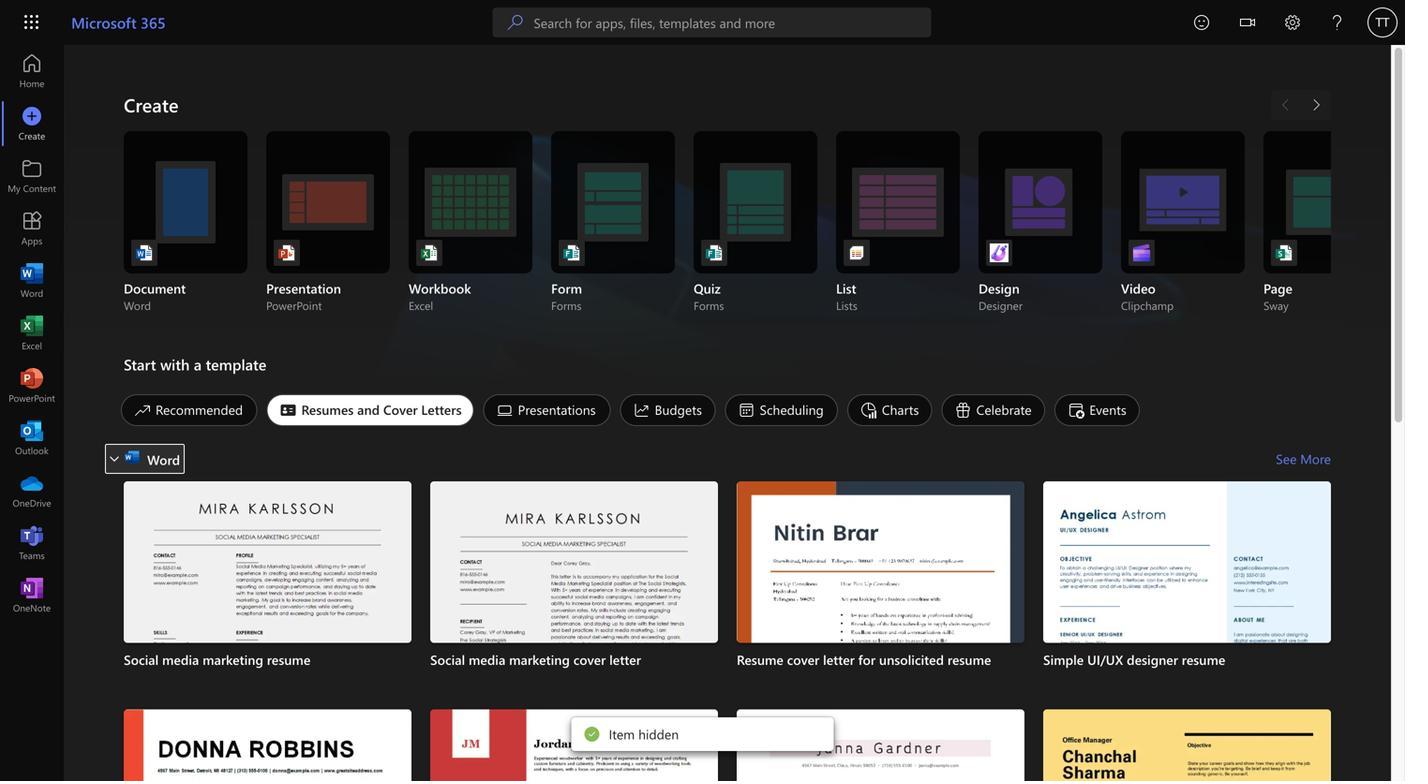Task type: locate. For each thing, give the bounding box(es) containing it.
item
[[609, 726, 635, 744]]

microsoft 365
[[71, 12, 166, 32]]

letter left for
[[823, 652, 855, 669]]

marketing inside list item
[[509, 652, 570, 669]]

celebrate tab
[[937, 395, 1050, 427]]

word
[[124, 298, 151, 313], [147, 451, 180, 469]]

1 letter from the left
[[610, 652, 641, 669]]

resumes and cover letters
[[301, 401, 462, 419]]

celebrate element
[[942, 395, 1046, 427]]

None search field
[[493, 8, 931, 38]]

letter up "item"
[[610, 652, 641, 669]]

marketing for resume
[[203, 652, 263, 669]]

powerpoint
[[266, 298, 322, 313]]

1 marketing from the left
[[203, 652, 263, 669]]

1 horizontal spatial resume
[[948, 652, 991, 669]]

cover
[[383, 401, 418, 419]]

charts tab
[[843, 395, 937, 427]]

list containing social media marketing resume
[[124, 482, 1331, 782]]

marketing up ats bold accounting resume image
[[203, 652, 263, 669]]

0 horizontal spatial letter
[[610, 652, 641, 669]]

3 resume from the left
[[1182, 652, 1226, 669]]

recommended tab
[[116, 395, 262, 427]]

ats classic hr resume image
[[737, 710, 1025, 782]]

designer design image
[[990, 244, 1009, 263], [990, 244, 1009, 263]]

2 media from the left
[[469, 652, 506, 669]]

resume up ats bold accounting resume image
[[267, 652, 311, 669]]

microsoft 365 banner
[[0, 0, 1405, 48]]

video clipchamp
[[1121, 280, 1174, 313]]

resume for social media marketing resume
[[267, 652, 311, 669]]

1 horizontal spatial social
[[430, 652, 465, 669]]

media inside list item
[[469, 652, 506, 669]]

list
[[836, 280, 857, 297]]

social media marketing cover letter image
[[430, 482, 718, 782]]

1 horizontal spatial cover
[[787, 652, 820, 669]]

media for social media marketing cover letter
[[469, 652, 506, 669]]

1 cover from the left
[[574, 652, 606, 669]]

2 forms from the left
[[694, 298, 724, 313]]


[[1240, 15, 1255, 30]]

presentations
[[518, 401, 596, 419]]

cover
[[574, 652, 606, 669], [787, 652, 820, 669]]

0 horizontal spatial cover
[[574, 652, 606, 669]]

2 marketing from the left
[[509, 652, 570, 669]]

powerpoint presentation image
[[278, 244, 296, 263]]

clipchamp video image
[[1133, 244, 1151, 263]]


[[109, 454, 120, 465]]

cover inside "element"
[[574, 652, 606, 669]]

simple ui/ux designer resume
[[1044, 652, 1226, 669]]

unsolicited
[[879, 652, 944, 669]]

social media marketing resume link element
[[124, 651, 412, 670]]

ats bold accounting resume image
[[124, 710, 412, 782]]

sway
[[1264, 298, 1289, 313]]

hidden
[[639, 726, 679, 744]]

tab list
[[116, 390, 1331, 431]]

2 letter from the left
[[823, 652, 855, 669]]

new quiz image
[[705, 244, 724, 263]]

navigation
[[0, 45, 64, 623]]

1 media from the left
[[162, 652, 199, 669]]

2 resume from the left
[[948, 652, 991, 669]]

form forms
[[551, 280, 582, 313]]

forms for form
[[551, 298, 582, 313]]

resume right unsolicited on the bottom right of page
[[948, 652, 991, 669]]

resume inside list item
[[1182, 652, 1226, 669]]

scheduling tab
[[721, 395, 843, 427]]

social media marketing cover letter
[[430, 652, 641, 669]]

excel image
[[23, 324, 41, 343]]

design
[[979, 280, 1020, 297]]

presentation powerpoint
[[266, 280, 341, 313]]

tt
[[1376, 15, 1390, 30]]

onedrive image
[[23, 482, 41, 501]]

microsoft
[[71, 12, 137, 32]]

swiss design resume image
[[1044, 710, 1331, 782]]

marketing
[[203, 652, 263, 669], [509, 652, 570, 669]]

simple ui/ux designer resume list item
[[1044, 482, 1331, 782]]

social inside list item
[[430, 652, 465, 669]]

scheduling element
[[725, 395, 838, 427]]

resume
[[737, 652, 784, 669]]

toast notification item hidden region
[[571, 718, 834, 752]]

see
[[1276, 451, 1297, 468]]

resume
[[267, 652, 311, 669], [948, 652, 991, 669], [1182, 652, 1226, 669]]

1 resume from the left
[[267, 652, 311, 669]]

resume right designer
[[1182, 652, 1226, 669]]

outlook image
[[23, 429, 41, 448]]

more
[[1301, 451, 1331, 468]]

0 horizontal spatial social
[[124, 652, 159, 669]]

0 horizontal spatial forms
[[551, 298, 582, 313]]

marketing up woodworking resume image
[[509, 652, 570, 669]]

1 horizontal spatial marketing
[[509, 652, 570, 669]]

1 horizontal spatial letter
[[823, 652, 855, 669]]

forms survey image
[[563, 244, 581, 263]]

item hidden
[[609, 726, 679, 744]]

1 horizontal spatial forms
[[694, 298, 724, 313]]

0 horizontal spatial marketing
[[203, 652, 263, 669]]

media inside "list item"
[[162, 652, 199, 669]]

page
[[1264, 280, 1293, 297]]

forms
[[551, 298, 582, 313], [694, 298, 724, 313]]

workbook
[[409, 280, 471, 297]]

word down document
[[124, 298, 151, 313]]

designer
[[1127, 652, 1179, 669]]

forms down "form"
[[551, 298, 582, 313]]

start with a template
[[124, 354, 266, 375]]

lists
[[836, 298, 858, 313]]

0 vertical spatial word
[[124, 298, 151, 313]]

0 horizontal spatial resume
[[267, 652, 311, 669]]

0 horizontal spatial media
[[162, 652, 199, 669]]

2 horizontal spatial resume
[[1182, 652, 1226, 669]]

document word
[[124, 280, 186, 313]]

social
[[124, 652, 159, 669], [430, 652, 465, 669]]

word document image
[[135, 244, 154, 263]]

Search box. Suggestions appear as you type. search field
[[534, 8, 931, 38]]

charts element
[[847, 395, 933, 427]]

forms inside form forms
[[551, 298, 582, 313]]

a
[[194, 354, 202, 375]]

tab list containing recommended
[[116, 390, 1331, 431]]

media
[[162, 652, 199, 669], [469, 652, 506, 669]]

marketing inside "list item"
[[203, 652, 263, 669]]

resume for simple ui/ux designer resume
[[1182, 652, 1226, 669]]

social media marketing cover letter link element
[[430, 651, 718, 670]]

list
[[124, 482, 1331, 782]]

1 horizontal spatial media
[[469, 652, 506, 669]]

see more link
[[1276, 444, 1331, 474]]

template
[[206, 354, 266, 375]]

resume inside "list item"
[[267, 652, 311, 669]]

budgets
[[655, 401, 702, 419]]

1 social from the left
[[124, 652, 159, 669]]

teams image
[[23, 534, 41, 553]]

list lists
[[836, 280, 858, 313]]

word right 
[[147, 451, 180, 469]]

2 social from the left
[[430, 652, 465, 669]]

1 forms from the left
[[551, 298, 582, 313]]

forms down quiz
[[694, 298, 724, 313]]

2 cover from the left
[[787, 652, 820, 669]]

letters
[[421, 401, 462, 419]]

tt button
[[1360, 0, 1405, 45]]

social inside "list item"
[[124, 652, 159, 669]]

celebrate
[[977, 401, 1032, 419]]

letter
[[610, 652, 641, 669], [823, 652, 855, 669]]

media for social media marketing resume
[[162, 652, 199, 669]]

word inside document word
[[124, 298, 151, 313]]

designer
[[979, 298, 1023, 313]]



Task type: describe. For each thing, give the bounding box(es) containing it.
recommended element
[[121, 395, 257, 427]]

resume inside list item
[[948, 652, 991, 669]]

start
[[124, 354, 156, 375]]

scheduling
[[760, 401, 824, 419]]

resume cover letter for unsolicited resume
[[737, 652, 991, 669]]

create application
[[0, 45, 1405, 782]]

navigation inside create application
[[0, 45, 64, 623]]

social media marketing resume
[[124, 652, 311, 669]]

sway page image
[[1275, 244, 1294, 263]]

lists list image
[[848, 244, 866, 263]]

with
[[160, 354, 190, 375]]

charts
[[882, 401, 919, 419]]

document
[[124, 280, 186, 297]]

clipchamp
[[1121, 298, 1174, 313]]

budgets tab
[[616, 395, 721, 427]]

social media marketing cover letter list item
[[430, 482, 718, 782]]

social media marketing resume image
[[124, 482, 412, 782]]

resumes
[[301, 401, 354, 419]]

excel workbook image
[[420, 244, 439, 263]]

workbook excel
[[409, 280, 471, 313]]

resume cover letter for unsolicited resume list item
[[737, 482, 1025, 782]]

resume cover letter for unsolicited resume link element
[[737, 651, 1025, 670]]

design designer
[[979, 280, 1023, 313]]

social for social media marketing cover letter
[[430, 652, 465, 669]]

list inside create application
[[124, 482, 1331, 782]]

recommended
[[156, 401, 243, 419]]

1 vertical spatial word
[[147, 451, 180, 469]]

marketing for cover
[[509, 652, 570, 669]]

quiz forms
[[694, 280, 724, 313]]

quiz
[[694, 280, 721, 297]]

see more
[[1276, 451, 1331, 468]]

forms for quiz
[[694, 298, 724, 313]]

budgets element
[[620, 395, 716, 427]]

apps image
[[23, 219, 41, 238]]

365
[[141, 12, 166, 32]]

next image
[[1307, 90, 1326, 120]]

tab list inside create application
[[116, 390, 1331, 431]]

woodworking resume image
[[430, 710, 718, 782]]

social media marketing resume list item
[[124, 482, 412, 782]]

presentations tab
[[479, 395, 616, 427]]

simple ui/ux designer resume link element
[[1044, 651, 1331, 670]]

ui/ux
[[1088, 652, 1124, 669]]

create image
[[23, 114, 41, 133]]

and
[[357, 401, 380, 419]]

my content image
[[23, 167, 41, 186]]

presentations element
[[483, 395, 611, 427]]

simple
[[1044, 652, 1084, 669]]

resume cover letter for unsolicited resume image
[[737, 482, 1025, 782]]

home image
[[23, 62, 41, 81]]

message element
[[609, 726, 679, 744]]

form
[[551, 280, 582, 297]]

events element
[[1055, 395, 1140, 427]]

presentation
[[266, 280, 341, 297]]

letter inside "element"
[[610, 652, 641, 669]]

excel
[[409, 298, 433, 313]]

create
[[124, 92, 179, 117]]

powerpoint image
[[23, 377, 41, 396]]

 button
[[1225, 0, 1270, 48]]

social for social media marketing resume
[[124, 652, 159, 669]]

resumes and cover letters element
[[267, 395, 474, 427]]

resumes and cover letters tab
[[262, 395, 479, 427]]

for
[[859, 652, 876, 669]]

video
[[1121, 280, 1156, 297]]

page sway
[[1264, 280, 1293, 313]]

events tab
[[1050, 395, 1145, 427]]

onenote image
[[23, 587, 41, 606]]

events
[[1090, 401, 1127, 419]]

simple ui/ux designer resume image
[[1044, 482, 1331, 782]]

word image
[[23, 272, 41, 291]]



Task type: vqa. For each thing, say whether or not it's contained in the screenshot.
all
no



